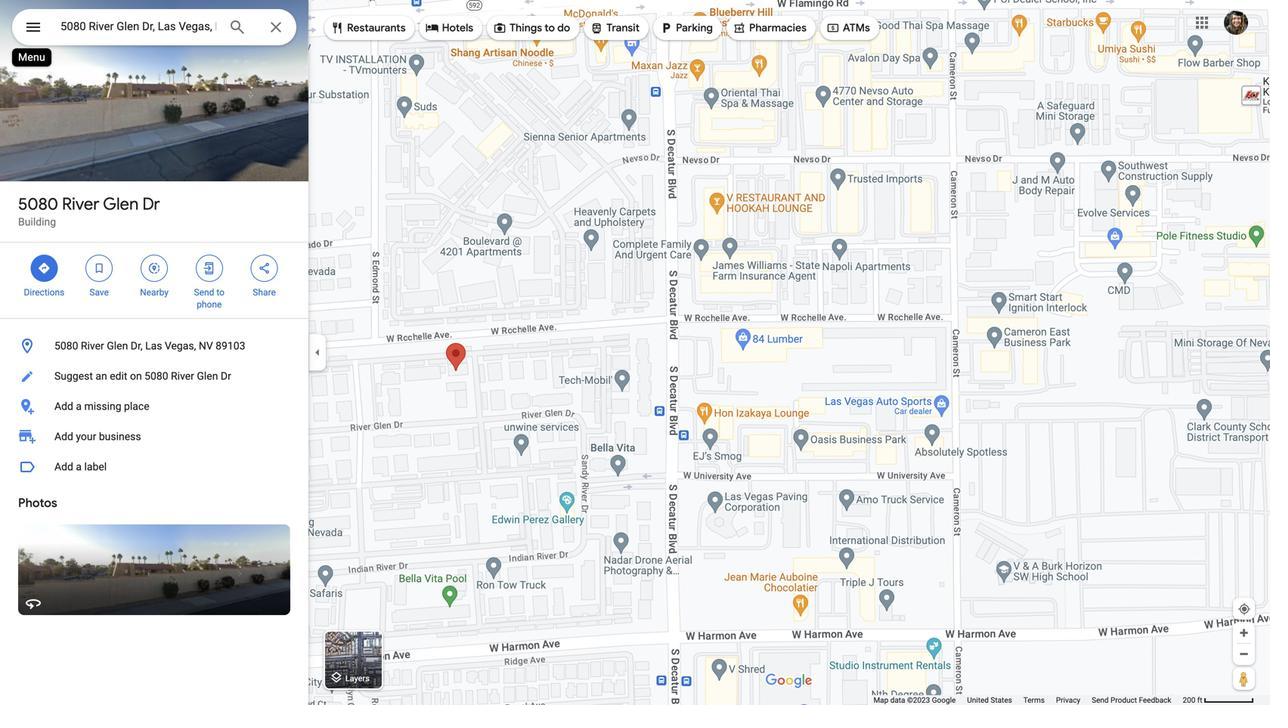 Task type: vqa. For each thing, say whether or not it's contained in the screenshot.


Task type: describe. For each thing, give the bounding box(es) containing it.
send for send to phone
[[194, 287, 214, 298]]

dr,
[[131, 340, 143, 352]]

send to phone
[[194, 287, 225, 310]]

privacy button
[[1056, 696, 1080, 705]]

5080 river glen dr building
[[18, 194, 160, 228]]

vegas,
[[165, 340, 196, 352]]

add for add your business
[[54, 431, 73, 443]]

map
[[874, 696, 888, 705]]

200
[[1183, 696, 1196, 705]]

200 ft button
[[1183, 696, 1254, 705]]

glen for dr
[[103, 194, 139, 215]]


[[826, 20, 840, 36]]

2 vertical spatial glen
[[197, 370, 218, 383]]

none field inside '5080 river glen dr, las vegas, nv 89103' field
[[60, 17, 216, 36]]

ft
[[1197, 696, 1202, 705]]

do
[[557, 21, 570, 35]]

terms
[[1023, 696, 1045, 705]]

photos
[[18, 496, 57, 511]]

to inside send to phone
[[217, 287, 225, 298]]

send product feedback
[[1092, 696, 1171, 705]]

your
[[76, 431, 96, 443]]

hotels
[[442, 21, 473, 35]]

 button
[[12, 9, 54, 48]]

zoom out image
[[1238, 649, 1250, 660]]

states
[[991, 696, 1012, 705]]

las
[[145, 340, 162, 352]]

directions
[[24, 287, 65, 298]]

5080 river glen dr, las vegas, nv 89103
[[54, 340, 245, 352]]


[[659, 20, 673, 36]]

privacy
[[1056, 696, 1080, 705]]

show street view coverage image
[[1233, 668, 1255, 690]]

actions for 5080 river glen dr region
[[0, 243, 308, 318]]

united states
[[967, 696, 1012, 705]]

google account: giulia masi  
(giulia.masi@adept.ai) image
[[1224, 11, 1248, 35]]

river for dr
[[62, 194, 99, 215]]

river for dr,
[[81, 340, 104, 352]]

suggest an edit on 5080 river glen dr button
[[0, 361, 308, 392]]

label
[[84, 461, 107, 473]]

pharmacies
[[749, 21, 807, 35]]

dr inside button
[[221, 370, 231, 383]]


[[37, 260, 51, 277]]

nv
[[199, 340, 213, 352]]

 things to do
[[493, 20, 570, 36]]

 atms
[[826, 20, 870, 36]]

2 vertical spatial 5080
[[145, 370, 168, 383]]

zoom in image
[[1238, 628, 1250, 639]]

terms button
[[1023, 696, 1045, 705]]

nearby
[[140, 287, 169, 298]]

an
[[96, 370, 107, 383]]

map data ©2023 google
[[874, 696, 956, 705]]

add your business link
[[0, 422, 308, 452]]

product
[[1111, 696, 1137, 705]]

a for missing
[[76, 400, 82, 413]]

5080 for dr,
[[54, 340, 78, 352]]

send for send product feedback
[[1092, 696, 1109, 705]]


[[733, 20, 746, 36]]

edit
[[110, 370, 127, 383]]

send product feedback button
[[1092, 696, 1171, 705]]


[[493, 20, 507, 36]]

place
[[124, 400, 149, 413]]


[[590, 20, 604, 36]]



Task type: locate. For each thing, give the bounding box(es) containing it.
add for add a missing place
[[54, 400, 73, 413]]

dr
[[142, 194, 160, 215], [221, 370, 231, 383]]

 transit
[[590, 20, 640, 36]]

add a missing place
[[54, 400, 149, 413]]

things
[[510, 21, 542, 35]]

 parking
[[659, 20, 713, 36]]

add a missing place button
[[0, 392, 308, 422]]

 restaurants
[[330, 20, 406, 36]]

send inside button
[[1092, 696, 1109, 705]]

add down the suggest at the left bottom of the page
[[54, 400, 73, 413]]

save
[[89, 287, 109, 298]]


[[330, 20, 344, 36]]

a inside 'button'
[[76, 400, 82, 413]]

glen down nv
[[197, 370, 218, 383]]

1 horizontal spatial send
[[1092, 696, 1109, 705]]

5080 inside 5080 river glen dr building
[[18, 194, 58, 215]]

5080 up building
[[18, 194, 58, 215]]

send up phone
[[194, 287, 214, 298]]

google maps element
[[0, 0, 1270, 705]]

glen left dr,
[[107, 340, 128, 352]]

 pharmacies
[[733, 20, 807, 36]]

united
[[967, 696, 989, 705]]

200 ft
[[1183, 696, 1202, 705]]

add inside button
[[54, 461, 73, 473]]

0 vertical spatial a
[[76, 400, 82, 413]]

a for label
[[76, 461, 82, 473]]

glen up 
[[103, 194, 139, 215]]

show your location image
[[1238, 603, 1251, 616]]

0 vertical spatial send
[[194, 287, 214, 298]]

layers
[[345, 674, 370, 683]]

0 vertical spatial river
[[62, 194, 99, 215]]

1 vertical spatial 5080
[[54, 340, 78, 352]]

1 add from the top
[[54, 400, 73, 413]]

united states button
[[967, 696, 1012, 705]]

to left "do"
[[545, 21, 555, 35]]

dr up 
[[142, 194, 160, 215]]

share
[[253, 287, 276, 298]]


[[92, 260, 106, 277]]

1 horizontal spatial dr
[[221, 370, 231, 383]]

data
[[890, 696, 905, 705]]

add your business
[[54, 431, 141, 443]]

suggest
[[54, 370, 93, 383]]

dr down 89103 at the top left
[[221, 370, 231, 383]]

phone
[[197, 299, 222, 310]]

add inside 'button'
[[54, 400, 73, 413]]

restaurants
[[347, 21, 406, 35]]

2 a from the top
[[76, 461, 82, 473]]

to
[[545, 21, 555, 35], [217, 287, 225, 298]]

glen
[[103, 194, 139, 215], [107, 340, 128, 352], [197, 370, 218, 383]]

atms
[[843, 21, 870, 35]]

river up an
[[81, 340, 104, 352]]

on
[[130, 370, 142, 383]]


[[202, 260, 216, 277]]

1 vertical spatial a
[[76, 461, 82, 473]]


[[24, 16, 42, 38]]

None field
[[60, 17, 216, 36]]

0 vertical spatial to
[[545, 21, 555, 35]]

building
[[18, 216, 56, 228]]

transit
[[607, 21, 640, 35]]

0 horizontal spatial dr
[[142, 194, 160, 215]]

google
[[932, 696, 956, 705]]

0 vertical spatial 5080
[[18, 194, 58, 215]]

5080
[[18, 194, 58, 215], [54, 340, 78, 352], [145, 370, 168, 383]]

glen for dr,
[[107, 340, 128, 352]]

collapse side panel image
[[309, 344, 326, 361]]

3 add from the top
[[54, 461, 73, 473]]

a
[[76, 400, 82, 413], [76, 461, 82, 473]]

footer
[[874, 696, 1183, 705]]

parking
[[676, 21, 713, 35]]

1 a from the top
[[76, 400, 82, 413]]

add for add a label
[[54, 461, 73, 473]]


[[147, 260, 161, 277]]

1 vertical spatial dr
[[221, 370, 231, 383]]

5080 up the suggest at the left bottom of the page
[[54, 340, 78, 352]]

send left the "product"
[[1092, 696, 1109, 705]]

to up phone
[[217, 287, 225, 298]]

1 vertical spatial glen
[[107, 340, 128, 352]]

1 vertical spatial send
[[1092, 696, 1109, 705]]

0 vertical spatial glen
[[103, 194, 139, 215]]

add a label
[[54, 461, 107, 473]]

a left label
[[76, 461, 82, 473]]

0 vertical spatial dr
[[142, 194, 160, 215]]

5080 River Glen Dr, Las Vegas, NV 89103 field
[[12, 9, 296, 45]]

 search field
[[12, 9, 296, 48]]

glen inside 5080 river glen dr building
[[103, 194, 139, 215]]


[[257, 260, 271, 277]]

footer containing map data ©2023 google
[[874, 696, 1183, 705]]

dr inside 5080 river glen dr building
[[142, 194, 160, 215]]

1 horizontal spatial to
[[545, 21, 555, 35]]

suggest an edit on 5080 river glen dr
[[54, 370, 231, 383]]

business
[[99, 431, 141, 443]]

missing
[[84, 400, 121, 413]]

5080 for dr
[[18, 194, 58, 215]]

feedback
[[1139, 696, 1171, 705]]

add
[[54, 400, 73, 413], [54, 431, 73, 443], [54, 461, 73, 473]]

footer inside google maps element
[[874, 696, 1183, 705]]

add left label
[[54, 461, 73, 473]]

1 vertical spatial to
[[217, 287, 225, 298]]

5080 right on
[[145, 370, 168, 383]]

 hotels
[[425, 20, 473, 36]]

2 vertical spatial add
[[54, 461, 73, 473]]

5080 river glen dr main content
[[0, 0, 308, 705]]

add a label button
[[0, 452, 308, 482]]

river up 
[[62, 194, 99, 215]]

0 horizontal spatial send
[[194, 287, 214, 298]]

1 vertical spatial river
[[81, 340, 104, 352]]

0 horizontal spatial to
[[217, 287, 225, 298]]

2 vertical spatial river
[[171, 370, 194, 383]]

send inside send to phone
[[194, 287, 214, 298]]

river inside 5080 river glen dr building
[[62, 194, 99, 215]]

0 vertical spatial add
[[54, 400, 73, 413]]

to inside  things to do
[[545, 21, 555, 35]]

add left your
[[54, 431, 73, 443]]

send
[[194, 287, 214, 298], [1092, 696, 1109, 705]]

©2023
[[907, 696, 930, 705]]

a inside button
[[76, 461, 82, 473]]

river down vegas,
[[171, 370, 194, 383]]

2 add from the top
[[54, 431, 73, 443]]

river
[[62, 194, 99, 215], [81, 340, 104, 352], [171, 370, 194, 383]]

5080 river glen dr, las vegas, nv 89103 button
[[0, 331, 308, 361]]

1 vertical spatial add
[[54, 431, 73, 443]]


[[425, 20, 439, 36]]

89103
[[216, 340, 245, 352]]

a left missing
[[76, 400, 82, 413]]



